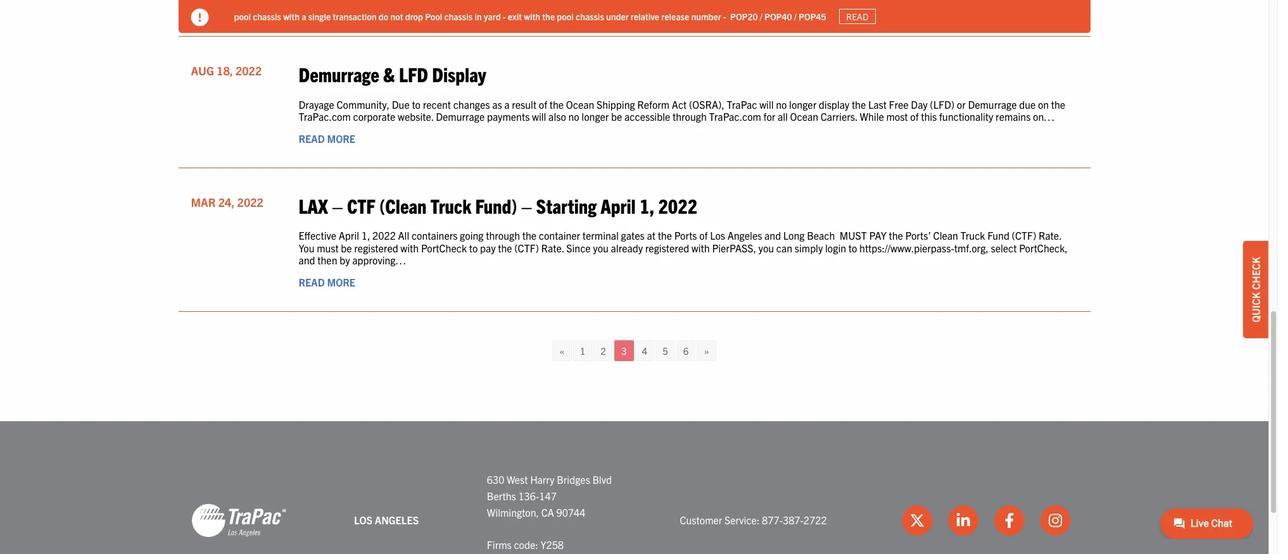 Task type: vqa. For each thing, say whether or not it's contained in the screenshot.
'Los' within the Los Angeles link
no



Task type: describe. For each thing, give the bounding box(es) containing it.
los inside effective april 1, 2022 all containers going through the container terminal gates at the ports of los angeles and long beach  must pay the ports' clean truck fund (ctf) rate. you must be registered with portcheck to pay the (ctf) rate. since you already registered with pierpass, you can simply login to https://www.pierpass-tmf.org, select portcheck, and then by approving…
[[710, 229, 725, 242]]

90744
[[556, 506, 586, 519]]

2022 for effective april 1, 2022 all containers going through the container terminal gates at the ports of los angeles and long beach  must pay the ports' clean truck fund (ctf) rate. you must be registered with portcheck to pay the (ctf) rate. since you already registered with pierpass, you can simply login to https://www.pierpass-tmf.org, select portcheck, and then by approving…
[[372, 229, 396, 242]]

2 chassis from the left
[[444, 11, 473, 22]]

0 horizontal spatial demurrage
[[299, 62, 379, 86]]

on
[[1038, 98, 1049, 111]]

effective april 1, 2022 all containers going through the container terminal gates at the ports of los angeles and long beach  must pay the ports' clean truck fund (ctf) rate. you must be registered with portcheck to pay the (ctf) rate. since you already registered with pierpass, you can simply login to https://www.pierpass-tmf.org, select portcheck, and then by approving…
[[299, 229, 1068, 266]]

effective april
[[299, 229, 359, 242]]

1 vertical spatial angeles
[[375, 515, 419, 527]]

the left the last
[[852, 98, 866, 111]]

most
[[886, 110, 908, 123]]

pop40
[[765, 11, 792, 22]]

demurrage & lfd display
[[299, 62, 486, 86]]

also
[[549, 110, 566, 123]]

do
[[379, 11, 388, 22]]

more inside 'read more' article
[[327, 1, 355, 13]]

free
[[889, 98, 909, 111]]

portcheck,
[[1019, 242, 1068, 254]]

aug 18, 2022
[[191, 64, 262, 78]]

fund)
[[475, 193, 517, 218]]

carriers.
[[821, 110, 858, 123]]

corporate
[[353, 110, 395, 123]]

the right pay
[[498, 242, 512, 254]]

demurrage & lfd display article
[[178, 50, 1090, 169]]

mar
[[191, 195, 216, 210]]

1 horizontal spatial longer
[[789, 98, 817, 111]]

2 you from the left
[[759, 242, 774, 254]]

due
[[392, 98, 410, 111]]

2 horizontal spatial demurrage
[[968, 98, 1017, 111]]

drayage community, due to recent changes as a result of the ocean shipping reform act (osra), trapac will no longer display the last free day (lfd) or demurrage due on the trapac.com corporate website. demurrage payments will also no longer be accessible through trapac.com for all ocean carriers. while most of this functionality remains on…
[[299, 98, 1066, 123]]

long
[[783, 229, 805, 242]]

2022 for mar 24, 2022
[[237, 195, 263, 210]]

ctf
[[347, 193, 375, 218]]

lax – ctf (clean truck fund) – starting april 1, 2022 article
[[178, 181, 1090, 312]]

more for lax
[[327, 276, 355, 289]]

pay
[[480, 242, 496, 254]]

blvd
[[593, 474, 612, 487]]

trapac
[[727, 98, 757, 111]]

of inside effective april 1, 2022 all containers going through the container terminal gates at the ports of los angeles and long beach  must pay the ports' clean truck fund (ctf) rate. you must be registered with portcheck to pay the (ctf) rate. since you already registered with pierpass, you can simply login to https://www.pierpass-tmf.org, select portcheck, and then by approving…
[[699, 229, 708, 242]]

&
[[383, 62, 395, 86]]

this
[[921, 110, 937, 123]]

6 link
[[676, 341, 696, 362]]

west
[[507, 474, 528, 487]]

(clean
[[379, 193, 427, 218]]

the right exit
[[542, 11, 555, 22]]

read link
[[839, 9, 876, 24]]

ports'
[[905, 229, 931, 242]]

0 horizontal spatial a
[[302, 11, 306, 22]]

the left 'container'
[[522, 229, 537, 242]]

4 link
[[635, 341, 654, 362]]

with left single
[[283, 11, 300, 22]]

3 link
[[614, 341, 634, 362]]

1 horizontal spatial no
[[776, 98, 787, 111]]

24,
[[218, 195, 235, 210]]

be inside drayage community, due to recent changes as a result of the ocean shipping reform act (osra), trapac will no longer display the last free day (lfd) or demurrage due on the trapac.com corporate website. demurrage payments will also no longer be accessible through trapac.com for all ocean carriers. while most of this functionality remains on…
[[611, 110, 622, 123]]

already
[[611, 242, 643, 254]]

1 link
[[573, 341, 592, 362]]

to inside drayage community, due to recent changes as a result of the ocean shipping reform act (osra), trapac will no longer display the last free day (lfd) or demurrage due on the trapac.com corporate website. demurrage payments will also no longer be accessible through trapac.com for all ocean carriers. while most of this functionality remains on…
[[412, 98, 421, 111]]

while
[[860, 110, 884, 123]]

pay the
[[869, 229, 903, 242]]

read more article
[[178, 0, 1090, 37]]

solid image
[[191, 9, 209, 27]]

1, inside effective april 1, 2022 all containers going through the container terminal gates at the ports of los angeles and long beach  must pay the ports' clean truck fund (ctf) rate. you must be registered with portcheck to pay the (ctf) rate. since you already registered with pierpass, you can simply login to https://www.pierpass-tmf.org, select portcheck, and then by approving…
[[361, 229, 370, 242]]

387-
[[783, 515, 804, 527]]

you
[[299, 242, 314, 254]]

customer service: 877-387-2722
[[680, 515, 827, 527]]

must
[[317, 242, 339, 254]]

136-
[[518, 490, 539, 503]]

drop
[[405, 11, 423, 22]]

berths
[[487, 490, 516, 503]]

lax
[[299, 193, 328, 218]]

(lfd)
[[930, 98, 955, 111]]

3 chassis from the left
[[576, 11, 604, 22]]

4
[[642, 345, 647, 357]]

quick
[[1250, 293, 1262, 323]]

» link
[[697, 341, 716, 362]]

april
[[601, 193, 636, 218]]

more for demurrage
[[327, 132, 355, 145]]

drayage
[[299, 98, 334, 111]]

gates
[[621, 229, 645, 242]]

then
[[318, 254, 337, 266]]

lax – ctf (clean truck fund) – starting april 1, 2022
[[299, 193, 697, 218]]

due
[[1019, 98, 1036, 111]]

under
[[606, 11, 629, 22]]

read more link inside 'read more' article
[[299, 1, 355, 13]]

login
[[825, 242, 846, 254]]

1 registered from the left
[[354, 242, 398, 254]]

payments
[[487, 110, 530, 123]]

los inside footer
[[354, 515, 373, 527]]

2722
[[804, 515, 827, 527]]

1 horizontal spatial rate.
[[1039, 229, 1062, 242]]

read for the 'read more' link inside the lax – ctf (clean truck fund) – starting april 1, 2022 article
[[299, 276, 325, 289]]

»
[[704, 345, 709, 357]]

1
[[580, 345, 585, 357]]

los angeles image
[[191, 504, 286, 539]]

to inside effective april 1, 2022 all containers going through the container terminal gates at the ports of los angeles and long beach  must pay the ports' clean truck fund (ctf) rate. you must be registered with portcheck to pay the (ctf) rate. since you already registered with pierpass, you can simply login to https://www.pierpass-tmf.org, select portcheck, and then by approving…
[[469, 242, 478, 254]]

ca
[[541, 506, 554, 519]]

quick check link
[[1243, 241, 1269, 339]]

877-
[[762, 515, 783, 527]]

transaction
[[333, 11, 377, 22]]

1 - from the left
[[503, 11, 506, 22]]

firms code:  y258
[[487, 539, 564, 552]]

read for the 'read more' link inside 'read more' article
[[299, 1, 325, 13]]

1 – from the left
[[332, 193, 343, 218]]

2 trapac.com from the left
[[709, 110, 761, 123]]

1 horizontal spatial will
[[760, 98, 774, 111]]

or
[[957, 98, 966, 111]]

display
[[819, 98, 850, 111]]

2022 up ports
[[658, 193, 697, 218]]

0 horizontal spatial (ctf)
[[514, 242, 539, 254]]

1 trapac.com from the left
[[299, 110, 351, 123]]

2
[[601, 345, 606, 357]]

can
[[776, 242, 792, 254]]

read more for lax
[[299, 276, 355, 289]]



Task type: locate. For each thing, give the bounding box(es) containing it.
simply
[[795, 242, 823, 254]]

0 horizontal spatial pool
[[234, 11, 251, 22]]

for
[[764, 110, 776, 123]]

number
[[691, 11, 721, 22]]

0 vertical spatial 1,
[[640, 193, 654, 218]]

you left can
[[759, 242, 774, 254]]

1 horizontal spatial pool
[[557, 11, 574, 22]]

2 pool from the left
[[557, 11, 574, 22]]

1 horizontal spatial los
[[710, 229, 725, 242]]

customer
[[680, 515, 722, 527]]

2 read more link from the top
[[299, 132, 355, 145]]

1 you from the left
[[593, 242, 609, 254]]

read more
[[299, 1, 355, 13], [299, 132, 355, 145], [299, 276, 355, 289]]

5 link
[[656, 341, 675, 362]]

0 horizontal spatial truck
[[431, 193, 471, 218]]

0 horizontal spatial will
[[532, 110, 546, 123]]

mar 24, 2022
[[191, 195, 263, 210]]

-
[[503, 11, 506, 22], [723, 11, 726, 22]]

to right due
[[412, 98, 421, 111]]

1 horizontal spatial through
[[673, 110, 707, 123]]

pierpass,
[[712, 242, 756, 254]]

exit
[[508, 11, 522, 22]]

will left also
[[532, 110, 546, 123]]

firms
[[487, 539, 512, 552]]

read more link for demurrage
[[299, 132, 355, 145]]

0 horizontal spatial angeles
[[375, 515, 419, 527]]

1, up approving…
[[361, 229, 370, 242]]

0 horizontal spatial through
[[486, 229, 520, 242]]

of left this
[[910, 110, 919, 123]]

chassis
[[253, 11, 281, 22], [444, 11, 473, 22], [576, 11, 604, 22]]

will left all at the right of the page
[[760, 98, 774, 111]]

1 horizontal spatial /
[[794, 11, 797, 22]]

all
[[778, 110, 788, 123]]

1 vertical spatial to
[[469, 242, 478, 254]]

2 link
[[594, 341, 613, 362]]

reform
[[637, 98, 670, 111]]

more inside the lax – ctf (clean truck fund) – starting april 1, 2022 article
[[327, 276, 355, 289]]

be inside effective april 1, 2022 all containers going through the container terminal gates at the ports of los angeles and long beach  must pay the ports' clean truck fund (ctf) rate. you must be registered with portcheck to pay the (ctf) rate. since you already registered with pierpass, you can simply login to https://www.pierpass-tmf.org, select portcheck, and then by approving…
[[341, 242, 352, 254]]

1 vertical spatial truck
[[961, 229, 985, 242]]

1 horizontal spatial registered
[[645, 242, 689, 254]]

pop45
[[799, 11, 826, 22]]

to
[[412, 98, 421, 111], [469, 242, 478, 254]]

read more link left do
[[299, 1, 355, 13]]

demurrage right or
[[968, 98, 1017, 111]]

«
[[560, 345, 565, 357]]

select
[[991, 242, 1017, 254]]

1 horizontal spatial be
[[611, 110, 622, 123]]

(ctf) right pay
[[514, 242, 539, 254]]

0 horizontal spatial 1,
[[361, 229, 370, 242]]

rate. left since
[[541, 242, 564, 254]]

3
[[621, 345, 627, 357]]

through down the lax – ctf (clean truck fund) – starting april 1, 2022
[[486, 229, 520, 242]]

0 horizontal spatial you
[[593, 242, 609, 254]]

2 read more from the top
[[299, 132, 355, 145]]

0 vertical spatial and
[[765, 229, 781, 242]]

pool right solid image
[[234, 11, 251, 22]]

changes
[[453, 98, 490, 111]]

2 / from the left
[[794, 11, 797, 22]]

will
[[760, 98, 774, 111], [532, 110, 546, 123]]

0 vertical spatial be
[[611, 110, 622, 123]]

1 vertical spatial more
[[327, 132, 355, 145]]

0 horizontal spatial longer
[[582, 110, 609, 123]]

– right the fund)
[[521, 193, 532, 218]]

single
[[308, 11, 331, 22]]

1 horizontal spatial and
[[765, 229, 781, 242]]

1 vertical spatial los
[[354, 515, 373, 527]]

2 more from the top
[[327, 132, 355, 145]]

1 horizontal spatial trapac.com
[[709, 110, 761, 123]]

display
[[432, 62, 486, 86]]

– left ctf
[[332, 193, 343, 218]]

through right reform
[[673, 110, 707, 123]]

0 vertical spatial read more
[[299, 1, 355, 13]]

0 horizontal spatial /
[[760, 11, 763, 22]]

read inside 'read' link
[[846, 11, 869, 22]]

0 vertical spatial more
[[327, 1, 355, 13]]

read more link down 'drayage'
[[299, 132, 355, 145]]

the
[[542, 11, 555, 22], [550, 98, 564, 111], [852, 98, 866, 111], [1051, 98, 1066, 111], [522, 229, 537, 242], [658, 229, 672, 242], [498, 242, 512, 254]]

relative
[[631, 11, 659, 22]]

read more link
[[299, 1, 355, 13], [299, 132, 355, 145], [299, 276, 355, 289]]

chassis left in
[[444, 11, 473, 22]]

rate. right select
[[1039, 229, 1062, 242]]

clean
[[933, 229, 958, 242]]

recent
[[423, 98, 451, 111]]

of left also
[[539, 98, 547, 111]]

chassis left the under at the left of page
[[576, 11, 604, 22]]

of right ports
[[699, 229, 708, 242]]

0 vertical spatial through
[[673, 110, 707, 123]]

functionality
[[939, 110, 993, 123]]

0 horizontal spatial and
[[299, 254, 315, 266]]

read left "transaction"
[[299, 1, 325, 13]]

« link
[[553, 341, 572, 362]]

1 horizontal spatial demurrage
[[436, 110, 485, 123]]

and left then
[[299, 254, 315, 266]]

0 vertical spatial to
[[412, 98, 421, 111]]

/ left the pop45
[[794, 11, 797, 22]]

trapac.com left 'corporate'
[[299, 110, 351, 123]]

accessible
[[625, 110, 670, 123]]

angeles
[[728, 229, 762, 242], [375, 515, 419, 527]]

1 vertical spatial through
[[486, 229, 520, 242]]

0 horizontal spatial no
[[568, 110, 579, 123]]

shipping
[[597, 98, 635, 111]]

1 horizontal spatial (ctf)
[[1012, 229, 1036, 242]]

footer containing 630 west harry bridges blvd
[[0, 422, 1269, 555]]

be right must at the top
[[341, 242, 352, 254]]

truck inside effective april 1, 2022 all containers going through the container terminal gates at the ports of los angeles and long beach  must pay the ports' clean truck fund (ctf) rate. you must be registered with portcheck to pay the (ctf) rate. since you already registered with pierpass, you can simply login to https://www.pierpass-tmf.org, select portcheck, and then by approving…
[[961, 229, 985, 242]]

1 more from the top
[[327, 1, 355, 13]]

truck left fund
[[961, 229, 985, 242]]

the right on
[[1051, 98, 1066, 111]]

0 horizontal spatial los
[[354, 515, 373, 527]]

on…
[[1033, 110, 1055, 123]]

2 - from the left
[[723, 11, 726, 22]]

read inside 'demurrage & lfd display' article
[[299, 132, 325, 145]]

/ left pop40
[[760, 11, 763, 22]]

2022 for aug 18, 2022
[[236, 64, 262, 78]]

1 / from the left
[[760, 11, 763, 22]]

0 vertical spatial read more link
[[299, 1, 355, 13]]

0 horizontal spatial -
[[503, 11, 506, 22]]

angeles inside effective april 1, 2022 all containers going through the container terminal gates at the ports of los angeles and long beach  must pay the ports' clean truck fund (ctf) rate. you must be registered with portcheck to pay the (ctf) rate. since you already registered with pierpass, you can simply login to https://www.pierpass-tmf.org, select portcheck, and then by approving…
[[728, 229, 762, 242]]

1 read more from the top
[[299, 1, 355, 13]]

1 horizontal spatial angeles
[[728, 229, 762, 242]]

1 vertical spatial be
[[341, 242, 352, 254]]

demurrage left as
[[436, 110, 485, 123]]

1 horizontal spatial 1,
[[640, 193, 654, 218]]

0 vertical spatial angeles
[[728, 229, 762, 242]]

0 vertical spatial los
[[710, 229, 725, 242]]

0 horizontal spatial ocean
[[566, 98, 594, 111]]

0 horizontal spatial to
[[412, 98, 421, 111]]

pool
[[234, 11, 251, 22], [557, 11, 574, 22]]

no right for on the top right of page
[[776, 98, 787, 111]]

you
[[593, 242, 609, 254], [759, 242, 774, 254]]

147
[[539, 490, 557, 503]]

no right also
[[568, 110, 579, 123]]

2022 right 18,
[[236, 64, 262, 78]]

more
[[327, 1, 355, 13], [327, 132, 355, 145], [327, 276, 355, 289]]

more inside 'demurrage & lfd display' article
[[327, 132, 355, 145]]

tmf.org,
[[954, 242, 989, 254]]

result
[[512, 98, 537, 111]]

(ctf) right fund
[[1012, 229, 1036, 242]]

630 west harry bridges blvd berths 136-147 wilmington, ca 90744
[[487, 474, 612, 519]]

last
[[868, 98, 887, 111]]

6
[[683, 345, 689, 357]]

website.
[[398, 110, 434, 123]]

going
[[460, 229, 484, 242]]

read more link for lax
[[299, 276, 355, 289]]

1 vertical spatial 1,
[[361, 229, 370, 242]]

1 horizontal spatial chassis
[[444, 11, 473, 22]]

2 – from the left
[[521, 193, 532, 218]]

read inside 'read more' article
[[299, 1, 325, 13]]

2022 inside 'demurrage & lfd display' article
[[236, 64, 262, 78]]

read down then
[[299, 276, 325, 289]]

3 read more link from the top
[[299, 276, 355, 289]]

0 vertical spatial truck
[[431, 193, 471, 218]]

0 horizontal spatial trapac.com
[[299, 110, 351, 123]]

since
[[566, 242, 591, 254]]

be left accessible
[[611, 110, 622, 123]]

1, right april
[[640, 193, 654, 218]]

2022 right 24,
[[237, 195, 263, 210]]

as
[[492, 98, 502, 111]]

2 vertical spatial read more
[[299, 276, 355, 289]]

harry
[[530, 474, 555, 487]]

/
[[760, 11, 763, 22], [794, 11, 797, 22]]

1 vertical spatial a
[[504, 98, 510, 111]]

1 read more link from the top
[[299, 1, 355, 13]]

1 horizontal spatial of
[[699, 229, 708, 242]]

with left pierpass,
[[692, 242, 710, 254]]

demurrage
[[299, 62, 379, 86], [968, 98, 1017, 111], [436, 110, 485, 123]]

fund
[[988, 229, 1010, 242]]

read more link inside the lax – ctf (clean truck fund) – starting april 1, 2022 article
[[299, 276, 355, 289]]

1 pool from the left
[[234, 11, 251, 22]]

trapac.com left for on the top right of page
[[709, 110, 761, 123]]

approving…
[[352, 254, 406, 266]]

the right at
[[658, 229, 672, 242]]

read down 'drayage'
[[299, 132, 325, 145]]

2 horizontal spatial of
[[910, 110, 919, 123]]

1 vertical spatial and
[[299, 254, 315, 266]]

3 read more from the top
[[299, 276, 355, 289]]

read for the 'read more' link inside 'demurrage & lfd display' article
[[299, 132, 325, 145]]

through inside effective april 1, 2022 all containers going through the container terminal gates at the ports of los angeles and long beach  must pay the ports' clean truck fund (ctf) rate. you must be registered with portcheck to pay the (ctf) rate. since you already registered with pierpass, you can simply login to https://www.pierpass-tmf.org, select portcheck, and then by approving…
[[486, 229, 520, 242]]

1 horizontal spatial truck
[[961, 229, 985, 242]]

1 horizontal spatial to
[[469, 242, 478, 254]]

more down "by"
[[327, 276, 355, 289]]

read more down then
[[299, 276, 355, 289]]

in
[[475, 11, 482, 22]]

read more link down then
[[299, 276, 355, 289]]

ocean right also
[[566, 98, 594, 111]]

release
[[661, 11, 689, 22]]

portcheck
[[421, 242, 467, 254]]

and left long
[[765, 229, 781, 242]]

registered right gates
[[645, 242, 689, 254]]

to left pay
[[469, 242, 478, 254]]

–
[[332, 193, 343, 218], [521, 193, 532, 218]]

0 horizontal spatial be
[[341, 242, 352, 254]]

0 vertical spatial a
[[302, 11, 306, 22]]

1 vertical spatial read more
[[299, 132, 355, 145]]

1 horizontal spatial you
[[759, 242, 774, 254]]

more left do
[[327, 1, 355, 13]]

demurrage up 'drayage'
[[299, 62, 379, 86]]

you right since
[[593, 242, 609, 254]]

read more inside the lax – ctf (clean truck fund) – starting april 1, 2022 article
[[299, 276, 355, 289]]

read more inside article
[[299, 1, 355, 13]]

1 horizontal spatial -
[[723, 11, 726, 22]]

ports
[[674, 229, 697, 242]]

with right exit
[[524, 11, 540, 22]]

read more down 'drayage'
[[299, 132, 355, 145]]

read more link inside 'demurrage & lfd display' article
[[299, 132, 355, 145]]

registered right "by"
[[354, 242, 398, 254]]

0 horizontal spatial rate.
[[541, 242, 564, 254]]

y258
[[541, 539, 564, 552]]

- left exit
[[503, 11, 506, 22]]

read more for demurrage
[[299, 132, 355, 145]]

(osra),
[[689, 98, 725, 111]]

community,
[[337, 98, 390, 111]]

2 registered from the left
[[645, 242, 689, 254]]

code:
[[514, 539, 538, 552]]

rate.
[[1039, 229, 1062, 242], [541, 242, 564, 254]]

read more left do
[[299, 1, 355, 13]]

read right the pop45
[[846, 11, 869, 22]]

1 chassis from the left
[[253, 11, 281, 22]]

pop20
[[730, 11, 758, 22]]

a inside drayage community, due to recent changes as a result of the ocean shipping reform act (osra), trapac will no longer display the last free day (lfd) or demurrage due on the trapac.com corporate website. demurrage payments will also no longer be accessible through trapac.com for all ocean carriers. while most of this functionality remains on…
[[504, 98, 510, 111]]

at
[[647, 229, 656, 242]]

more down 'corporate'
[[327, 132, 355, 145]]

0 horizontal spatial –
[[332, 193, 343, 218]]

footer
[[0, 422, 1269, 555]]

- right 'number' on the top of page
[[723, 11, 726, 22]]

0 horizontal spatial chassis
[[253, 11, 281, 22]]

2022 left all at the top left of page
[[372, 229, 396, 242]]

2 vertical spatial read more link
[[299, 276, 355, 289]]

ocean right all at the right of the page
[[790, 110, 818, 123]]

container
[[539, 229, 580, 242]]

a right as
[[504, 98, 510, 111]]

chassis left single
[[253, 11, 281, 22]]

through
[[673, 110, 707, 123], [486, 229, 520, 242]]

a left single
[[302, 11, 306, 22]]

containers
[[412, 229, 458, 242]]

wilmington,
[[487, 506, 539, 519]]

1 vertical spatial read more link
[[299, 132, 355, 145]]

read more inside 'demurrage & lfd display' article
[[299, 132, 355, 145]]

truck up containers
[[431, 193, 471, 218]]

pool right exit
[[557, 11, 574, 22]]

0 horizontal spatial registered
[[354, 242, 398, 254]]

with left portcheck
[[401, 242, 419, 254]]

yard
[[484, 11, 501, 22]]

2 vertical spatial more
[[327, 276, 355, 289]]

2 horizontal spatial chassis
[[576, 11, 604, 22]]

the right result
[[550, 98, 564, 111]]

2022 inside effective april 1, 2022 all containers going through the container terminal gates at the ports of los angeles and long beach  must pay the ports' clean truck fund (ctf) rate. you must be registered with portcheck to pay the (ctf) rate. since you already registered with pierpass, you can simply login to https://www.pierpass-tmf.org, select portcheck, and then by approving…
[[372, 229, 396, 242]]

read inside the lax – ctf (clean truck fund) – starting april 1, 2022 article
[[299, 276, 325, 289]]

0 horizontal spatial of
[[539, 98, 547, 111]]

1 horizontal spatial ocean
[[790, 110, 818, 123]]

1 horizontal spatial a
[[504, 98, 510, 111]]

day
[[911, 98, 928, 111]]

longer right all at the right of the page
[[789, 98, 817, 111]]

3 more from the top
[[327, 276, 355, 289]]

through inside drayage community, due to recent changes as a result of the ocean shipping reform act (osra), trapac will no longer display the last free day (lfd) or demurrage due on the trapac.com corporate website. demurrage payments will also no longer be accessible through trapac.com for all ocean carriers. while most of this functionality remains on…
[[673, 110, 707, 123]]

longer right also
[[582, 110, 609, 123]]

1 horizontal spatial –
[[521, 193, 532, 218]]

starting
[[536, 193, 597, 218]]

with
[[283, 11, 300, 22], [524, 11, 540, 22], [401, 242, 419, 254], [692, 242, 710, 254]]



